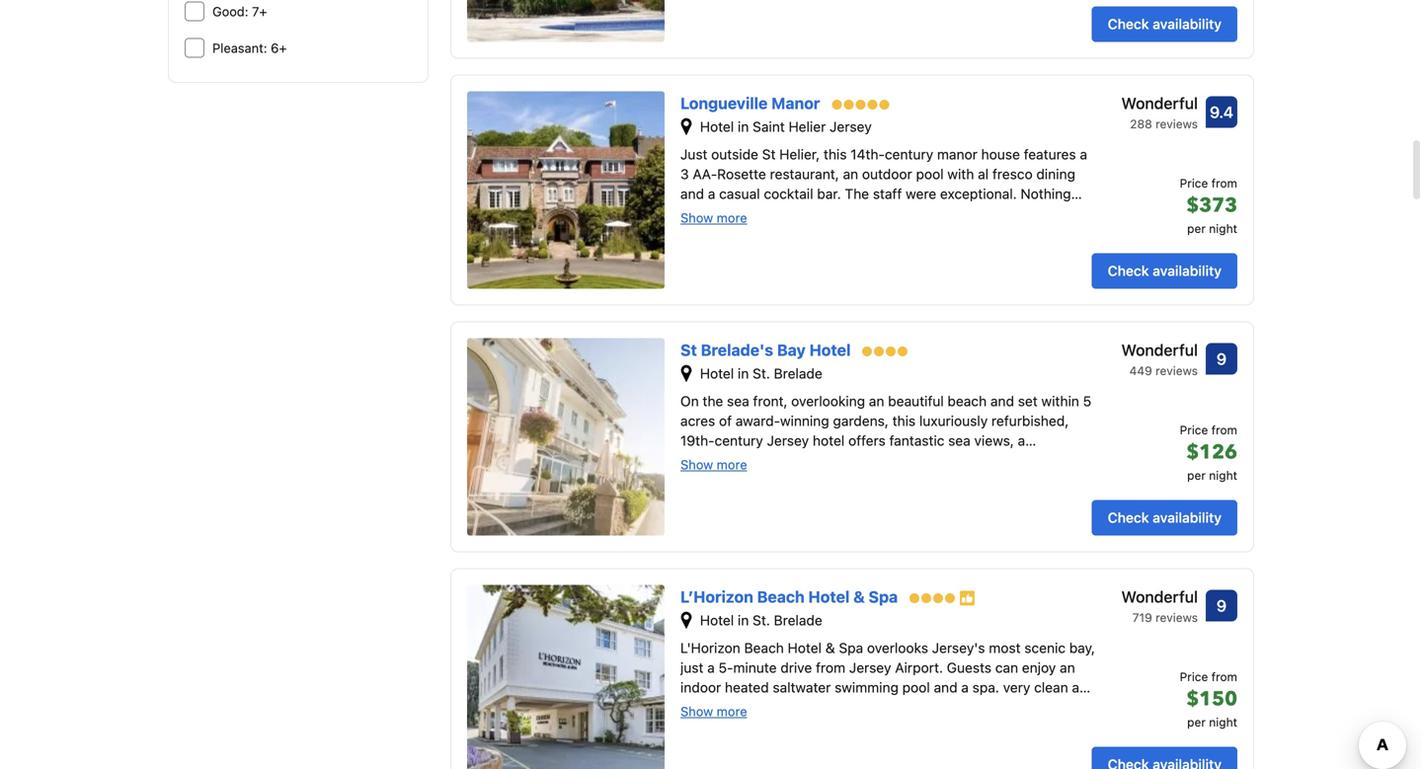 Task type: describe. For each thing, give the bounding box(es) containing it.
l'horizon
[[681, 640, 741, 657]]

3
[[681, 166, 689, 182]]

a down "aa-" on the top of the page
[[708, 186, 716, 202]]

show more button for $126
[[681, 457, 747, 473]]

7+
[[252, 4, 267, 19]]

st. for $126
[[753, 365, 770, 382]]

9 for $150
[[1217, 597, 1227, 615]]

scored 9 element for $150
[[1206, 590, 1238, 622]]

1 availability from the top
[[1153, 16, 1222, 32]]

reviews for $150
[[1156, 611, 1198, 625]]

wonderful for $126
[[1122, 341, 1198, 359]]

helier
[[789, 118, 826, 135]]

very clean and great location
[[681, 680, 1096, 716]]

of
[[719, 413, 732, 429]]

in for $150
[[738, 612, 749, 629]]

beach for l'horizon
[[757, 588, 805, 606]]

outside
[[712, 146, 759, 163]]

a down guests
[[962, 680, 969, 696]]

check availability link for $126
[[1092, 500, 1238, 536]]

price from $150 per night
[[1180, 670, 1238, 729]]

show for $126
[[681, 458, 713, 472]]

719
[[1133, 611, 1153, 625]]

jersey inside l'horizon beach hotel & spa overlooks jersey's most scenic bay, just a 5-minute drive from jersey airport. guests can enjoy an indoor heated saltwater swimming pool and a spa.
[[850, 660, 892, 676]]

manor
[[772, 94, 821, 112]]

beautiful
[[888, 393, 944, 410]]

& for l'horizon
[[826, 640, 835, 657]]

front,
[[753, 393, 788, 410]]

al
[[978, 166, 989, 182]]

6+
[[271, 40, 287, 55]]

century inside just outside st helier, this 14th-century manor house features a 3 aa-rosette restaurant, an outdoor pool with al fresco dining and a casual cocktail bar. show more
[[885, 146, 934, 163]]

house
[[982, 146, 1020, 163]]

pleasant: 6+
[[212, 40, 287, 55]]

on
[[681, 393, 699, 410]]

longueville
[[681, 94, 768, 112]]

longueville manor, hotel in saint helier jersey image
[[467, 91, 665, 289]]

show more for $126
[[681, 458, 747, 472]]

just
[[681, 660, 704, 676]]

and inside l'horizon beach hotel & spa overlooks jersey's most scenic bay, just a 5-minute drive from jersey airport. guests can enjoy an indoor heated saltwater swimming pool and a spa.
[[934, 680, 958, 696]]

indoor
[[681, 680, 721, 696]]

price from $373 per night
[[1180, 176, 1238, 235]]

location
[[718, 700, 768, 716]]

bay
[[777, 341, 806, 359]]

airport.
[[895, 660, 944, 676]]

5
[[1083, 393, 1092, 410]]

good: 7+
[[212, 4, 267, 19]]

price for $373
[[1180, 176, 1209, 190]]

hotel in saint helier jersey
[[700, 118, 872, 135]]

availability for $126
[[1153, 510, 1222, 526]]

reviews for $373
[[1156, 117, 1198, 131]]

1 check from the top
[[1108, 16, 1150, 32]]

beach for l'horizon
[[744, 640, 784, 657]]

scored 9 element for $126
[[1206, 343, 1238, 375]]

acres
[[681, 413, 716, 429]]

fantastic
[[890, 433, 945, 449]]

within
[[1042, 393, 1080, 410]]

288
[[1130, 117, 1153, 131]]

jersey's
[[932, 640, 986, 657]]

this inside just outside st helier, this 14th-century manor house features a 3 aa-rosette restaurant, an outdoor pool with al fresco dining and a casual cocktail bar. show more
[[824, 146, 847, 163]]

per for $150
[[1188, 716, 1206, 729]]

0 vertical spatial jersey
[[830, 118, 872, 135]]

availability for $373
[[1153, 263, 1222, 279]]

show for $150
[[681, 705, 713, 719]]

longueville manor
[[681, 94, 824, 112]]

19th-
[[681, 433, 715, 449]]

scored 9.4 element
[[1206, 96, 1238, 128]]

luxuriously
[[920, 413, 988, 429]]

5-
[[719, 660, 734, 676]]

minute
[[734, 660, 777, 676]]

pleasant:
[[212, 40, 267, 55]]

l'horizon beach hotel & spa
[[681, 588, 902, 606]]

and inside on the sea front, overlooking an beautiful beach and set within 5 acres of award-winning gardens, this luxuriously refurbished, 19th-century jersey hotel offers fantastic sea views, a restaurant, and...
[[991, 393, 1015, 410]]

just
[[681, 146, 708, 163]]

brelade for $126
[[774, 365, 823, 382]]

features
[[1024, 146, 1077, 163]]

casual
[[719, 186, 760, 202]]

with
[[948, 166, 975, 182]]

from for $126
[[1212, 423, 1238, 437]]

good:
[[212, 4, 249, 19]]

a inside on the sea front, overlooking an beautiful beach and set within 5 acres of award-winning gardens, this luxuriously refurbished, 19th-century jersey hotel offers fantastic sea views, a restaurant, and...
[[1018, 433, 1026, 449]]

this inside on the sea front, overlooking an beautiful beach and set within 5 acres of award-winning gardens, this luxuriously refurbished, 19th-century jersey hotel offers fantastic sea views, a restaurant, and...
[[893, 413, 916, 429]]

$126
[[1187, 439, 1238, 466]]

an inside on the sea front, overlooking an beautiful beach and set within 5 acres of award-winning gardens, this luxuriously refurbished, 19th-century jersey hotel offers fantastic sea views, a restaurant, and...
[[869, 393, 885, 410]]

$150
[[1187, 686, 1238, 713]]

saint
[[753, 118, 785, 135]]

la haule manor, hotel in saint aubin image
[[467, 0, 665, 42]]

14th-
[[851, 146, 885, 163]]

show more for $150
[[681, 705, 747, 719]]

pool inside l'horizon beach hotel & spa overlooks jersey's most scenic bay, just a 5-minute drive from jersey airport. guests can enjoy an indoor heated saltwater swimming pool and a spa.
[[903, 680, 930, 696]]

swimming
[[835, 680, 899, 696]]

wonderful 288 reviews
[[1122, 94, 1198, 131]]

show more button for $373
[[681, 210, 747, 226]]

more inside just outside st helier, this 14th-century manor house features a 3 aa-rosette restaurant, an outdoor pool with al fresco dining and a casual cocktail bar. show more
[[717, 211, 747, 225]]

winning
[[780, 413, 830, 429]]

views,
[[975, 433, 1015, 449]]

just outside st helier, this 14th-century manor house features a 3 aa-rosette restaurant, an outdoor pool with al fresco dining and a casual cocktail bar. show more
[[681, 146, 1088, 225]]

gardens,
[[833, 413, 889, 429]]

an inside just outside st helier, this 14th-century manor house features a 3 aa-rosette restaurant, an outdoor pool with al fresco dining and a casual cocktail bar. show more
[[843, 166, 859, 182]]

price for $150
[[1180, 670, 1209, 684]]

check for $126
[[1108, 510, 1150, 526]]

spa for l'horizon
[[839, 640, 864, 657]]

l'horizon beach hotel & spa overlooks jersey's most scenic bay, just a 5-minute drive from jersey airport. guests can enjoy an indoor heated saltwater swimming pool and a spa.
[[681, 640, 1096, 696]]

price from $126 per night
[[1180, 423, 1238, 482]]

1 vertical spatial st
[[681, 341, 697, 359]]

from for $150
[[1212, 670, 1238, 684]]

$373
[[1187, 192, 1238, 219]]



Task type: locate. For each thing, give the bounding box(es) containing it.
helier,
[[780, 146, 820, 163]]

per for $373
[[1188, 222, 1206, 235]]

show down 19th-
[[681, 458, 713, 472]]

price for $126
[[1180, 423, 1209, 437]]

wonderful up 288
[[1122, 94, 1198, 112]]

2 vertical spatial per
[[1188, 716, 1206, 729]]

outdoor
[[862, 166, 913, 182]]

price up $126
[[1180, 423, 1209, 437]]

and
[[681, 186, 704, 202], [991, 393, 1015, 410], [934, 680, 958, 696], [1072, 680, 1096, 696]]

reviews right 288
[[1156, 117, 1198, 131]]

from
[[1212, 176, 1238, 190], [1212, 423, 1238, 437], [816, 660, 846, 676], [1212, 670, 1238, 684]]

century down of
[[715, 433, 764, 449]]

9 right wonderful 449 reviews
[[1217, 350, 1227, 368]]

hotel in st. brelade for $126
[[700, 365, 823, 382]]

show more button for $150
[[681, 704, 747, 720]]

group
[[185, 0, 412, 58]]

from for $373
[[1212, 176, 1238, 190]]

& for l'horizon
[[854, 588, 865, 606]]

check availability link down price from $373 per night at the top right
[[1092, 253, 1238, 289]]

2 vertical spatial jersey
[[850, 660, 892, 676]]

availability
[[1153, 16, 1222, 32], [1153, 263, 1222, 279], [1153, 510, 1222, 526]]

pool inside just outside st helier, this 14th-century manor house features a 3 aa-rosette restaurant, an outdoor pool with al fresco dining and a casual cocktail bar. show more
[[916, 166, 944, 182]]

0 horizontal spatial this
[[824, 146, 847, 163]]

a down refurbished,
[[1018, 433, 1026, 449]]

2 vertical spatial check availability
[[1108, 510, 1222, 526]]

per down '$150'
[[1188, 716, 1206, 729]]

2 night from the top
[[1210, 469, 1238, 482]]

in down brelade's
[[738, 365, 749, 382]]

hotel in st. brelade down 'st brelade's bay hotel'
[[700, 365, 823, 382]]

from inside price from $373 per night
[[1212, 176, 1238, 190]]

1 vertical spatial show more button
[[681, 457, 747, 473]]

st. for $150
[[753, 612, 770, 629]]

2 availability from the top
[[1153, 263, 1222, 279]]

0 horizontal spatial century
[[715, 433, 764, 449]]

1 st. from the top
[[753, 365, 770, 382]]

check availability link
[[1092, 6, 1238, 42], [1092, 253, 1238, 289], [1092, 500, 1238, 536]]

1 per from the top
[[1188, 222, 1206, 235]]

and down guests
[[934, 680, 958, 696]]

0 vertical spatial this
[[824, 146, 847, 163]]

1 vertical spatial night
[[1210, 469, 1238, 482]]

in down longueville manor
[[738, 118, 749, 135]]

night for $150
[[1210, 716, 1238, 729]]

spa up swimming
[[839, 640, 864, 657]]

1 show from the top
[[681, 211, 713, 225]]

0 vertical spatial reviews
[[1156, 117, 1198, 131]]

restaurant, down helier,
[[770, 166, 840, 182]]

refurbished,
[[992, 413, 1069, 429]]

beach up minute
[[744, 640, 784, 657]]

most
[[989, 640, 1021, 657]]

1 wonderful from the top
[[1122, 94, 1198, 112]]

check availability up the wonderful 288 reviews
[[1108, 16, 1222, 32]]

per down $373
[[1188, 222, 1206, 235]]

very
[[1003, 680, 1031, 696]]

price
[[1180, 176, 1209, 190], [1180, 423, 1209, 437], [1180, 670, 1209, 684]]

and inside very clean and great location
[[1072, 680, 1096, 696]]

per down $126
[[1188, 469, 1206, 482]]

0 horizontal spatial spa
[[839, 640, 864, 657]]

wonderful up 449 on the top right of page
[[1122, 341, 1198, 359]]

0 vertical spatial check
[[1108, 16, 1150, 32]]

0 vertical spatial an
[[843, 166, 859, 182]]

0 vertical spatial brelade
[[774, 365, 823, 382]]

hotel
[[700, 118, 734, 135], [810, 341, 851, 359], [700, 365, 734, 382], [809, 588, 850, 606], [700, 612, 734, 629], [788, 640, 822, 657]]

clean
[[1035, 680, 1069, 696]]

show more
[[681, 458, 747, 472], [681, 705, 747, 719]]

in for $373
[[738, 118, 749, 135]]

reviews for $126
[[1156, 364, 1198, 378]]

1 horizontal spatial this
[[893, 413, 916, 429]]

pool down airport.
[[903, 680, 930, 696]]

2 vertical spatial reviews
[[1156, 611, 1198, 625]]

show more button
[[681, 210, 747, 226], [681, 457, 747, 473], [681, 704, 747, 720]]

show more button down indoor
[[681, 704, 747, 720]]

check up wonderful 449 reviews
[[1108, 263, 1150, 279]]

1 vertical spatial check availability
[[1108, 263, 1222, 279]]

an inside l'horizon beach hotel & spa overlooks jersey's most scenic bay, just a 5-minute drive from jersey airport. guests can enjoy an indoor heated saltwater swimming pool and a spa.
[[1060, 660, 1076, 676]]

1 horizontal spatial restaurant,
[[770, 166, 840, 182]]

1 horizontal spatial &
[[854, 588, 865, 606]]

2 check availability link from the top
[[1092, 253, 1238, 289]]

2 vertical spatial an
[[1060, 660, 1076, 676]]

restaurant, down 19th-
[[681, 453, 750, 469]]

and inside just outside st helier, this 14th-century manor house features a 3 aa-rosette restaurant, an outdoor pool with al fresco dining and a casual cocktail bar. show more
[[681, 186, 704, 202]]

st down saint
[[762, 146, 776, 163]]

jersey up and...
[[767, 433, 809, 449]]

this
[[824, 146, 847, 163], [893, 413, 916, 429]]

2 vertical spatial check availability link
[[1092, 500, 1238, 536]]

2 check from the top
[[1108, 263, 1150, 279]]

beach inside l'horizon beach hotel & spa overlooks jersey's most scenic bay, just a 5-minute drive from jersey airport. guests can enjoy an indoor heated saltwater swimming pool and a spa.
[[744, 640, 784, 657]]

0 vertical spatial wonderful
[[1122, 94, 1198, 112]]

brelade's
[[701, 341, 774, 359]]

per
[[1188, 222, 1206, 235], [1188, 469, 1206, 482], [1188, 716, 1206, 729]]

brelade down bay in the right top of the page
[[774, 365, 823, 382]]

1 in from the top
[[738, 118, 749, 135]]

pool left with
[[916, 166, 944, 182]]

an
[[843, 166, 859, 182], [869, 393, 885, 410], [1060, 660, 1076, 676]]

3 wonderful from the top
[[1122, 588, 1198, 606]]

0 vertical spatial sea
[[727, 393, 750, 410]]

show more down 19th-
[[681, 458, 747, 472]]

2 reviews from the top
[[1156, 364, 1198, 378]]

great
[[681, 700, 714, 716]]

3 more from the top
[[717, 705, 747, 719]]

1 vertical spatial availability
[[1153, 263, 1222, 279]]

1 vertical spatial century
[[715, 433, 764, 449]]

1 show more from the top
[[681, 458, 747, 472]]

per inside price from $373 per night
[[1188, 222, 1206, 235]]

3 per from the top
[[1188, 716, 1206, 729]]

2 vertical spatial more
[[717, 705, 747, 719]]

9.4
[[1210, 103, 1234, 121]]

2 per from the top
[[1188, 469, 1206, 482]]

3 night from the top
[[1210, 716, 1238, 729]]

1 vertical spatial wonderful
[[1122, 341, 1198, 359]]

aa-
[[693, 166, 718, 182]]

bar.
[[817, 186, 841, 202]]

0 vertical spatial check availability
[[1108, 16, 1222, 32]]

night down $373
[[1210, 222, 1238, 235]]

3 check availability link from the top
[[1092, 500, 1238, 536]]

from up '$150'
[[1212, 670, 1238, 684]]

1 reviews from the top
[[1156, 117, 1198, 131]]

scored 9 element right wonderful 719 reviews
[[1206, 590, 1238, 622]]

1 vertical spatial scored 9 element
[[1206, 590, 1238, 622]]

1 brelade from the top
[[774, 365, 823, 382]]

rosette
[[718, 166, 766, 182]]

group containing good: 7+
[[185, 0, 412, 58]]

price inside price from $150 per night
[[1180, 670, 1209, 684]]

0 vertical spatial availability
[[1153, 16, 1222, 32]]

check availability down price from $373 per night at the top right
[[1108, 263, 1222, 279]]

night inside price from $126 per night
[[1210, 469, 1238, 482]]

0 vertical spatial scored 9 element
[[1206, 343, 1238, 375]]

0 vertical spatial &
[[854, 588, 865, 606]]

2 scored 9 element from the top
[[1206, 590, 1238, 622]]

0 horizontal spatial restaurant,
[[681, 453, 750, 469]]

price up '$150'
[[1180, 670, 1209, 684]]

1 horizontal spatial st
[[762, 146, 776, 163]]

restaurant, inside on the sea front, overlooking an beautiful beach and set within 5 acres of award-winning gardens, this luxuriously refurbished, 19th-century jersey hotel offers fantastic sea views, a restaurant, and...
[[681, 453, 750, 469]]

restaurant, inside just outside st helier, this 14th-century manor house features a 3 aa-rosette restaurant, an outdoor pool with al fresco dining and a casual cocktail bar. show more
[[770, 166, 840, 182]]

1 check availability link from the top
[[1092, 6, 1238, 42]]

century up outdoor
[[885, 146, 934, 163]]

2 brelade from the top
[[774, 612, 823, 629]]

st. down 'st brelade's bay hotel'
[[753, 365, 770, 382]]

can
[[996, 660, 1019, 676]]

0 horizontal spatial &
[[826, 640, 835, 657]]

1 more from the top
[[717, 211, 747, 225]]

0 vertical spatial pool
[[916, 166, 944, 182]]

more for $126
[[717, 458, 747, 472]]

a right features
[[1080, 146, 1088, 163]]

2 wonderful from the top
[[1122, 341, 1198, 359]]

2 vertical spatial show
[[681, 705, 713, 719]]

on the sea front, overlooking an beautiful beach and set within 5 acres of award-winning gardens, this luxuriously refurbished, 19th-century jersey hotel offers fantastic sea views, a restaurant, and...
[[681, 393, 1092, 469]]

1 vertical spatial this
[[893, 413, 916, 429]]

3 reviews from the top
[[1156, 611, 1198, 625]]

& inside l'horizon beach hotel & spa overlooks jersey's most scenic bay, just a 5-minute drive from jersey airport. guests can enjoy an indoor heated saltwater swimming pool and a spa.
[[826, 640, 835, 657]]

drive
[[781, 660, 812, 676]]

more left and...
[[717, 458, 747, 472]]

9 right wonderful 719 reviews
[[1217, 597, 1227, 615]]

1 vertical spatial reviews
[[1156, 364, 1198, 378]]

hotel in st. brelade down l'horizon beach hotel & spa
[[700, 612, 823, 629]]

night down $126
[[1210, 469, 1238, 482]]

this down beautiful
[[893, 413, 916, 429]]

0 horizontal spatial sea
[[727, 393, 750, 410]]

wonderful for $373
[[1122, 94, 1198, 112]]

reviews
[[1156, 117, 1198, 131], [1156, 364, 1198, 378], [1156, 611, 1198, 625]]

dining
[[1037, 166, 1076, 182]]

0 vertical spatial hotel in st. brelade
[[700, 365, 823, 382]]

2 show from the top
[[681, 458, 713, 472]]

this left "14th-"
[[824, 146, 847, 163]]

hotel in st. brelade for $150
[[700, 612, 823, 629]]

jersey inside on the sea front, overlooking an beautiful beach and set within 5 acres of award-winning gardens, this luxuriously refurbished, 19th-century jersey hotel offers fantastic sea views, a restaurant, and...
[[767, 433, 809, 449]]

jersey up swimming
[[850, 660, 892, 676]]

1 vertical spatial sea
[[949, 433, 971, 449]]

per inside price from $126 per night
[[1188, 469, 1206, 482]]

& up l'horizon beach hotel & spa overlooks jersey's most scenic bay, just a 5-minute drive from jersey airport. guests can enjoy an indoor heated saltwater swimming pool and a spa. in the bottom of the page
[[854, 588, 865, 606]]

1 9 from the top
[[1217, 350, 1227, 368]]

beach right l'horizon
[[757, 588, 805, 606]]

set
[[1018, 393, 1038, 410]]

2 vertical spatial check
[[1108, 510, 1150, 526]]

3 check from the top
[[1108, 510, 1150, 526]]

1 vertical spatial beach
[[744, 640, 784, 657]]

0 vertical spatial century
[[885, 146, 934, 163]]

show
[[681, 211, 713, 225], [681, 458, 713, 472], [681, 705, 713, 719]]

2 vertical spatial in
[[738, 612, 749, 629]]

0 vertical spatial in
[[738, 118, 749, 135]]

2 vertical spatial price
[[1180, 670, 1209, 684]]

in down l'horizon
[[738, 612, 749, 629]]

a
[[1080, 146, 1088, 163], [708, 186, 716, 202], [1018, 433, 1026, 449], [708, 660, 715, 676], [962, 680, 969, 696]]

2 vertical spatial night
[[1210, 716, 1238, 729]]

offers
[[849, 433, 886, 449]]

1 vertical spatial pool
[[903, 680, 930, 696]]

3 availability from the top
[[1153, 510, 1222, 526]]

0 vertical spatial check availability link
[[1092, 6, 1238, 42]]

2 st. from the top
[[753, 612, 770, 629]]

l'horizon
[[681, 588, 754, 606]]

0 vertical spatial st
[[762, 146, 776, 163]]

show more button down casual on the top
[[681, 210, 747, 226]]

check availability for $373
[[1108, 263, 1222, 279]]

enjoy
[[1022, 660, 1056, 676]]

and...
[[754, 453, 789, 469]]

1 horizontal spatial an
[[869, 393, 885, 410]]

saltwater
[[773, 680, 831, 696]]

1 vertical spatial an
[[869, 393, 885, 410]]

0 vertical spatial more
[[717, 211, 747, 225]]

check availability link for $373
[[1092, 253, 1238, 289]]

1 vertical spatial check availability link
[[1092, 253, 1238, 289]]

l'horizon beach hotel & spa, hotel in st. brelade image
[[467, 585, 665, 770]]

0 vertical spatial beach
[[757, 588, 805, 606]]

check availability for $126
[[1108, 510, 1222, 526]]

0 vertical spatial show more
[[681, 458, 747, 472]]

reviews inside wonderful 719 reviews
[[1156, 611, 1198, 625]]

from inside l'horizon beach hotel & spa overlooks jersey's most scenic bay, just a 5-minute drive from jersey airport. guests can enjoy an indoor heated saltwater swimming pool and a spa.
[[816, 660, 846, 676]]

bay,
[[1070, 640, 1096, 657]]

0 vertical spatial 9
[[1217, 350, 1227, 368]]

1 show more button from the top
[[681, 210, 747, 226]]

0 vertical spatial price
[[1180, 176, 1209, 190]]

check availability link down price from $126 per night
[[1092, 500, 1238, 536]]

3 price from the top
[[1180, 670, 1209, 684]]

heated
[[725, 680, 769, 696]]

and right clean
[[1072, 680, 1096, 696]]

night
[[1210, 222, 1238, 235], [1210, 469, 1238, 482], [1210, 716, 1238, 729]]

0 vertical spatial show more button
[[681, 210, 747, 226]]

restaurant,
[[770, 166, 840, 182], [681, 453, 750, 469]]

wonderful 449 reviews
[[1122, 341, 1198, 378]]

2 check availability from the top
[[1108, 263, 1222, 279]]

spa inside l'horizon beach hotel & spa overlooks jersey's most scenic bay, just a 5-minute drive from jersey airport. guests can enjoy an indoor heated saltwater swimming pool and a spa.
[[839, 640, 864, 657]]

2 9 from the top
[[1217, 597, 1227, 615]]

3 in from the top
[[738, 612, 749, 629]]

night inside price from $150 per night
[[1210, 716, 1238, 729]]

1 vertical spatial check
[[1108, 263, 1150, 279]]

more down casual on the top
[[717, 211, 747, 225]]

check up the wonderful 288 reviews
[[1108, 16, 1150, 32]]

9
[[1217, 350, 1227, 368], [1217, 597, 1227, 615]]

scenic
[[1025, 640, 1066, 657]]

1 check availability from the top
[[1108, 16, 1222, 32]]

brelade down l'horizon beach hotel & spa
[[774, 612, 823, 629]]

show more button down 19th-
[[681, 457, 747, 473]]

st brelade's bay hotel
[[681, 341, 855, 359]]

from inside price from $150 per night
[[1212, 670, 1238, 684]]

wonderful up the 719
[[1122, 588, 1198, 606]]

0 vertical spatial st.
[[753, 365, 770, 382]]

0 vertical spatial per
[[1188, 222, 1206, 235]]

1 vertical spatial restaurant,
[[681, 453, 750, 469]]

2 price from the top
[[1180, 423, 1209, 437]]

0 vertical spatial show
[[681, 211, 713, 225]]

1 vertical spatial per
[[1188, 469, 1206, 482]]

st brelade's bay hotel, hotel in st. brelade image
[[467, 338, 665, 536]]

0 vertical spatial spa
[[869, 588, 898, 606]]

show down "aa-" on the top of the page
[[681, 211, 713, 225]]

st. down l'horizon beach hotel & spa
[[753, 612, 770, 629]]

reviews inside wonderful 449 reviews
[[1156, 364, 1198, 378]]

2 hotel in st. brelade from the top
[[700, 612, 823, 629]]

1 vertical spatial &
[[826, 640, 835, 657]]

1 price from the top
[[1180, 176, 1209, 190]]

1 vertical spatial brelade
[[774, 612, 823, 629]]

spa.
[[973, 680, 1000, 696]]

overlooks
[[867, 640, 929, 657]]

reviews inside the wonderful 288 reviews
[[1156, 117, 1198, 131]]

an down bay,
[[1060, 660, 1076, 676]]

in for $126
[[738, 365, 749, 382]]

hotel inside l'horizon beach hotel & spa overlooks jersey's most scenic bay, just a 5-minute drive from jersey airport. guests can enjoy an indoor heated saltwater swimming pool and a spa.
[[788, 640, 822, 657]]

availability up the wonderful 288 reviews
[[1153, 16, 1222, 32]]

availability down price from $126 per night
[[1153, 510, 1222, 526]]

2 in from the top
[[738, 365, 749, 382]]

night for $373
[[1210, 222, 1238, 235]]

jersey up "14th-"
[[830, 118, 872, 135]]

guests
[[947, 660, 992, 676]]

brelade for $150
[[774, 612, 823, 629]]

1 vertical spatial more
[[717, 458, 747, 472]]

from up $373
[[1212, 176, 1238, 190]]

1 vertical spatial spa
[[839, 640, 864, 657]]

price up $373
[[1180, 176, 1209, 190]]

spa up overlooks on the bottom of the page
[[869, 588, 898, 606]]

an down "14th-"
[[843, 166, 859, 182]]

price inside price from $373 per night
[[1180, 176, 1209, 190]]

beach
[[948, 393, 987, 410]]

0 vertical spatial restaurant,
[[770, 166, 840, 182]]

2 show more button from the top
[[681, 457, 747, 473]]

a left 5-
[[708, 660, 715, 676]]

wonderful 719 reviews
[[1122, 588, 1198, 625]]

hotel
[[813, 433, 845, 449]]

price inside price from $126 per night
[[1180, 423, 1209, 437]]

1 horizontal spatial century
[[885, 146, 934, 163]]

night down '$150'
[[1210, 716, 1238, 729]]

cocktail
[[764, 186, 814, 202]]

wonderful for $150
[[1122, 588, 1198, 606]]

per for $126
[[1188, 469, 1206, 482]]

sea up of
[[727, 393, 750, 410]]

2 more from the top
[[717, 458, 747, 472]]

1 vertical spatial show
[[681, 458, 713, 472]]

scored 9 element right wonderful 449 reviews
[[1206, 343, 1238, 375]]

availability down price from $373 per night at the top right
[[1153, 263, 1222, 279]]

1 vertical spatial in
[[738, 365, 749, 382]]

from inside price from $126 per night
[[1212, 423, 1238, 437]]

0 vertical spatial night
[[1210, 222, 1238, 235]]

1 vertical spatial hotel in st. brelade
[[700, 612, 823, 629]]

2 vertical spatial wonderful
[[1122, 588, 1198, 606]]

2 show more from the top
[[681, 705, 747, 719]]

award-
[[736, 413, 780, 429]]

century
[[885, 146, 934, 163], [715, 433, 764, 449]]

night inside price from $373 per night
[[1210, 222, 1238, 235]]

show down indoor
[[681, 705, 713, 719]]

century inside on the sea front, overlooking an beautiful beach and set within 5 acres of award-winning gardens, this luxuriously refurbished, 19th-century jersey hotel offers fantastic sea views, a restaurant, and...
[[715, 433, 764, 449]]

more down heated
[[717, 705, 747, 719]]

hotel in st. brelade
[[700, 365, 823, 382], [700, 612, 823, 629]]

& up saltwater
[[826, 640, 835, 657]]

reviews right the 719
[[1156, 611, 1198, 625]]

more for $150
[[717, 705, 747, 719]]

reviews right 449 on the top right of page
[[1156, 364, 1198, 378]]

manor
[[938, 146, 978, 163]]

1 horizontal spatial sea
[[949, 433, 971, 449]]

check up wonderful 719 reviews
[[1108, 510, 1150, 526]]

1 vertical spatial st.
[[753, 612, 770, 629]]

check for $373
[[1108, 263, 1150, 279]]

check availability
[[1108, 16, 1222, 32], [1108, 263, 1222, 279], [1108, 510, 1222, 526]]

2 vertical spatial show more button
[[681, 704, 747, 720]]

1 vertical spatial show more
[[681, 705, 747, 719]]

3 show more button from the top
[[681, 704, 747, 720]]

0 horizontal spatial an
[[843, 166, 859, 182]]

scored 9 element
[[1206, 343, 1238, 375], [1206, 590, 1238, 622]]

an up gardens, in the right of the page
[[869, 393, 885, 410]]

1 vertical spatial jersey
[[767, 433, 809, 449]]

night for $126
[[1210, 469, 1238, 482]]

2 horizontal spatial an
[[1060, 660, 1076, 676]]

check availability link up the wonderful 288 reviews
[[1092, 6, 1238, 42]]

and left set
[[991, 393, 1015, 410]]

&
[[854, 588, 865, 606], [826, 640, 835, 657]]

sea down luxuriously
[[949, 433, 971, 449]]

and down 3
[[681, 186, 704, 202]]

show more down indoor
[[681, 705, 747, 719]]

1 vertical spatial price
[[1180, 423, 1209, 437]]

2 vertical spatial availability
[[1153, 510, 1222, 526]]

1 horizontal spatial spa
[[869, 588, 898, 606]]

1 scored 9 element from the top
[[1206, 343, 1238, 375]]

1 vertical spatial 9
[[1217, 597, 1227, 615]]

9 for $126
[[1217, 350, 1227, 368]]

st left brelade's
[[681, 341, 697, 359]]

wonderful
[[1122, 94, 1198, 112], [1122, 341, 1198, 359], [1122, 588, 1198, 606]]

check availability down price from $126 per night
[[1108, 510, 1222, 526]]

3 check availability from the top
[[1108, 510, 1222, 526]]

3 show from the top
[[681, 705, 713, 719]]

from up $126
[[1212, 423, 1238, 437]]

0 horizontal spatial st
[[681, 341, 697, 359]]

the
[[703, 393, 724, 410]]

1 hotel in st. brelade from the top
[[700, 365, 823, 382]]

brelade
[[774, 365, 823, 382], [774, 612, 823, 629]]

per inside price from $150 per night
[[1188, 716, 1206, 729]]

overlooking
[[792, 393, 866, 410]]

more
[[717, 211, 747, 225], [717, 458, 747, 472], [717, 705, 747, 719]]

449
[[1130, 364, 1153, 378]]

show inside just outside st helier, this 14th-century manor house features a 3 aa-rosette restaurant, an outdoor pool with al fresco dining and a casual cocktail bar. show more
[[681, 211, 713, 225]]

spa for l'horizon
[[869, 588, 898, 606]]

from right drive
[[816, 660, 846, 676]]

1 night from the top
[[1210, 222, 1238, 235]]

st inside just outside st helier, this 14th-century manor house features a 3 aa-rosette restaurant, an outdoor pool with al fresco dining and a casual cocktail bar. show more
[[762, 146, 776, 163]]

fresco
[[993, 166, 1033, 182]]



Task type: vqa. For each thing, say whether or not it's contained in the screenshot.
this in On the sea front, overlooking an beautiful beach and set within 5 acres of award-winning gardens, this luxuriously refurbished, 19th-century Jersey hotel offers fantastic sea views, a restaurant, and...
yes



